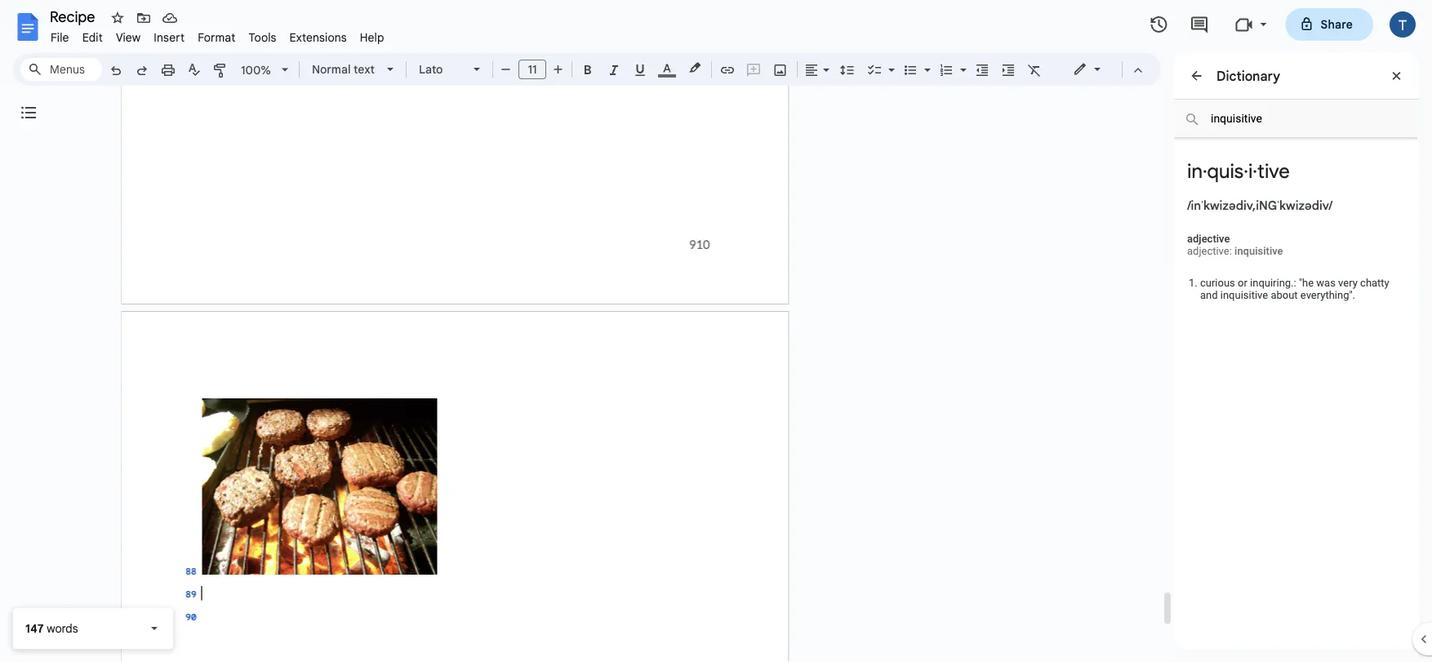 Task type: locate. For each thing, give the bounding box(es) containing it.
inquisitive
[[1235, 245, 1283, 257], [1221, 289, 1268, 301]]

2 / from the left
[[1329, 198, 1333, 213]]

share
[[1321, 17, 1353, 31]]

lato
[[419, 62, 443, 76]]

/
[[1187, 198, 1191, 213], [1329, 198, 1333, 213]]

was
[[1317, 277, 1336, 289]]

Search dictionary text field
[[1174, 100, 1418, 138]]

normal text
[[312, 62, 375, 76]]

format
[[198, 30, 236, 45]]

menu bar containing file
[[44, 21, 391, 48]]

in·quis·i·tive
[[1187, 159, 1290, 184]]

main toolbar
[[101, 0, 1048, 634]]

menu bar inside the menu bar banner
[[44, 21, 391, 48]]

inˈkwizədiv,
[[1191, 198, 1256, 213]]

inquisitive right the and
[[1221, 289, 1268, 301]]

insert menu item
[[147, 28, 191, 47]]

inquisitive inside adjective adjective: inquisitive
[[1235, 245, 1283, 257]]

edit menu item
[[76, 28, 109, 47]]

dictionary
[[1217, 68, 1281, 84]]

inquisitive up curious or inquiring.
[[1235, 245, 1283, 257]]

147
[[25, 621, 44, 636]]

1 horizontal spatial /
[[1329, 198, 1333, 213]]

adjective:
[[1187, 245, 1232, 257]]

0 vertical spatial inquisitive
[[1235, 245, 1283, 257]]

about
[[1271, 289, 1298, 301]]

curious or inquiring.
[[1200, 277, 1294, 289]]

1 vertical spatial inquisitive
[[1221, 289, 1268, 301]]

chatty
[[1361, 277, 1390, 289]]

Menus field
[[20, 58, 102, 81]]

line & paragraph spacing image
[[838, 58, 857, 81]]

file
[[51, 30, 69, 45]]

0 horizontal spatial /
[[1187, 198, 1191, 213]]

file menu item
[[44, 28, 76, 47]]

insert
[[154, 30, 185, 45]]

and
[[1200, 289, 1218, 301]]

.
[[1353, 289, 1356, 301]]

extensions menu item
[[283, 28, 353, 47]]

147 words
[[25, 621, 78, 636]]

adjective adjective: inquisitive
[[1187, 233, 1283, 257]]

in·quis·i·tive application
[[0, 0, 1432, 662]]

view
[[116, 30, 141, 45]]

menu bar
[[44, 21, 391, 48]]

mode and view toolbar
[[1061, 53, 1151, 86]]

/ up 'was'
[[1329, 198, 1333, 213]]

text
[[354, 62, 375, 76]]

:
[[1294, 277, 1297, 289]]

menu bar banner
[[0, 0, 1432, 662]]

help menu item
[[353, 28, 391, 47]]

format menu item
[[191, 28, 242, 47]]

1 / from the left
[[1187, 198, 1191, 213]]

view menu item
[[109, 28, 147, 47]]

help
[[360, 30, 384, 45]]

or
[[1238, 277, 1248, 289]]

curious
[[1200, 277, 1235, 289]]

dictionary results for inquisitive section
[[1174, 53, 1419, 662]]

/ up adjective
[[1187, 198, 1191, 213]]

share button
[[1286, 8, 1374, 41]]



Task type: describe. For each thing, give the bounding box(es) containing it.
highlight color image
[[686, 58, 704, 78]]

font list. lato selected. option
[[419, 58, 464, 81]]

Font size text field
[[519, 60, 546, 79]]

Star checkbox
[[106, 7, 129, 29]]

edit
[[82, 30, 103, 45]]

inquiring.
[[1250, 277, 1294, 289]]

checklist menu image
[[884, 59, 895, 65]]

"he
[[1299, 277, 1314, 289]]

tools menu item
[[242, 28, 283, 47]]

"he was very chatty and inquisitive about everything"
[[1200, 277, 1390, 301]]

extensions
[[290, 30, 347, 45]]

numbered list menu image
[[956, 59, 967, 65]]

words
[[47, 621, 78, 636]]

tools
[[249, 30, 277, 45]]

insert image image
[[771, 58, 790, 81]]

ingˈkwizədiv
[[1256, 198, 1329, 213]]

text color image
[[658, 58, 676, 78]]

Zoom field
[[234, 58, 296, 83]]

Zoom text field
[[237, 59, 276, 82]]

adjective
[[1187, 233, 1230, 245]]

everything"
[[1301, 289, 1353, 301]]

very
[[1339, 277, 1358, 289]]

dictionary heading
[[1217, 66, 1281, 86]]

styles list. normal text selected. option
[[312, 58, 377, 81]]

normal
[[312, 62, 351, 76]]

/ inˈkwizədiv, ingˈkwizədiv /
[[1187, 198, 1333, 213]]

Font size field
[[519, 60, 553, 80]]

inquisitive inside "he was very chatty and inquisitive about everything"
[[1221, 289, 1268, 301]]

Rename text field
[[44, 7, 105, 26]]



Task type: vqa. For each thing, say whether or not it's contained in the screenshot.
"tab list" in the Menu bar banner
no



